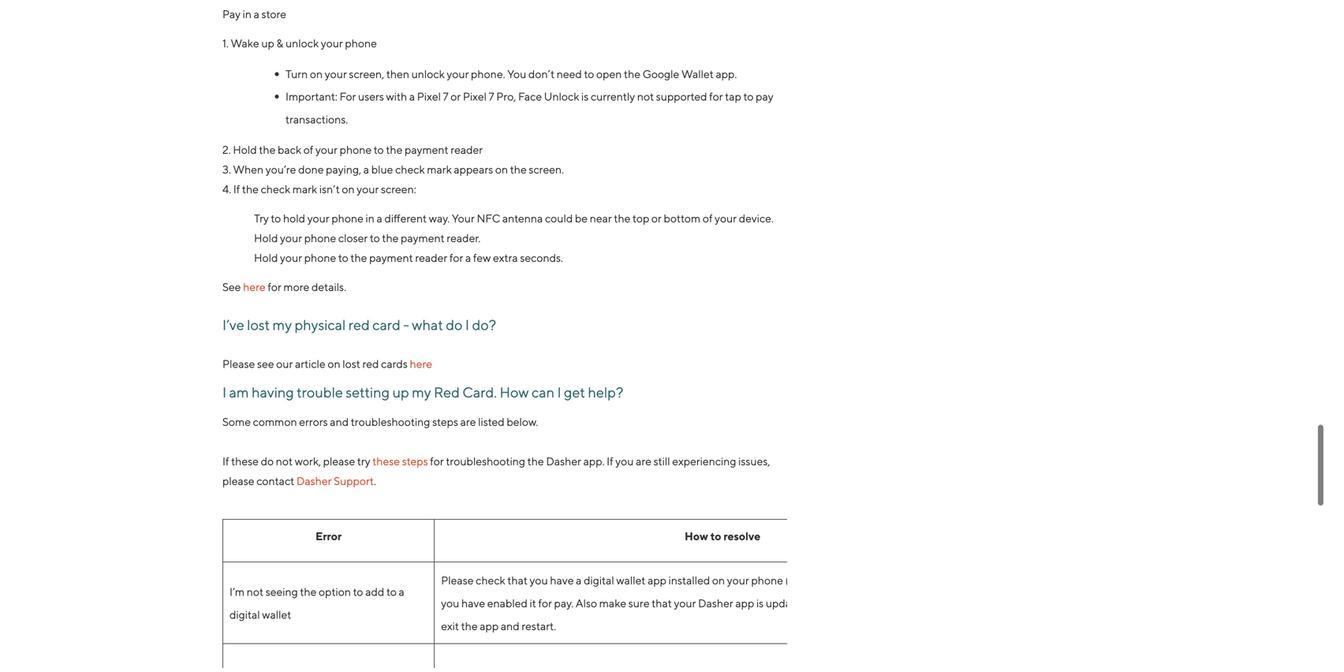 Task type: vqa. For each thing, say whether or not it's contained in the screenshot.
September
no



Task type: locate. For each thing, give the bounding box(es) containing it.
7
[[443, 90, 448, 103], [489, 90, 494, 103]]

1 horizontal spatial troubleshooting
[[446, 455, 525, 468]]

dasher down work, on the bottom of the page
[[296, 475, 332, 488]]

in up closer
[[366, 212, 375, 225]]

pay
[[222, 7, 241, 20]]

please
[[222, 357, 255, 370], [441, 574, 474, 587]]

try
[[357, 455, 370, 468]]

please left 'contact'
[[222, 475, 254, 488]]

not up 'contact'
[[276, 455, 293, 468]]

1 vertical spatial mark
[[292, 183, 317, 196]]

reader up appears
[[451, 143, 483, 156]]

2 vertical spatial dasher
[[698, 597, 733, 610]]

1 horizontal spatial up
[[392, 384, 409, 401]]

make
[[945, 574, 972, 587], [599, 597, 626, 610]]

a inside 2. hold the back of your phone to the payment reader 3. when you're done paying, a blue check mark appears on the screen. 4. if the check mark isn't on your screen:
[[363, 163, 369, 176]]

is inside the important: for users with a pixel 7 or pixel 7 pro, face unlock is currently not supported for tap to pay transactions.
[[581, 90, 589, 103]]

to
[[584, 67, 594, 80], [744, 90, 754, 103], [374, 143, 384, 156], [271, 212, 281, 225], [370, 232, 380, 245], [338, 251, 348, 264], [711, 530, 721, 543], [353, 585, 363, 598], [386, 585, 397, 598], [810, 597, 820, 610]]

check up screen:
[[395, 163, 425, 176]]

hold inside 2. hold the back of your phone to the payment reader 3. when you're done paying, a blue check mark appears on the screen. 4. if the check mark isn't on your screen:
[[233, 143, 257, 156]]

for down reader. at the left of the page
[[450, 251, 463, 264]]

having
[[252, 384, 294, 401]]

0 horizontal spatial please
[[222, 357, 255, 370]]

error
[[316, 530, 342, 543]]

hold right 2. in the left top of the page
[[233, 143, 257, 156]]

payment down different
[[369, 251, 413, 264]]

i
[[465, 316, 469, 333], [222, 384, 226, 401], [557, 384, 561, 401]]

-
[[403, 316, 409, 333]]

1 vertical spatial of
[[703, 212, 713, 225]]

1 vertical spatial or
[[651, 212, 662, 225]]

2 vertical spatial not
[[247, 585, 264, 598]]

i'm not seeing the option to add to a digital wallet
[[230, 585, 404, 621]]

1 vertical spatial do
[[261, 455, 274, 468]]

0 horizontal spatial make
[[599, 597, 626, 610]]

digital inside i'm not seeing the option to add to a digital wallet
[[230, 608, 260, 621]]

0 horizontal spatial these
[[231, 455, 259, 468]]

1 vertical spatial check
[[261, 183, 290, 196]]

store
[[262, 7, 286, 20]]

red
[[434, 384, 460, 401]]

0 horizontal spatial troubleshooting
[[351, 415, 430, 428]]

1 horizontal spatial here link
[[410, 357, 432, 370]]

you
[[615, 455, 634, 468], [530, 574, 548, 587], [441, 597, 459, 610], [939, 597, 958, 610]]

if inside the for troubleshooting the dasher app. if you are still experiencing issues, please contact
[[607, 455, 613, 468]]

see
[[257, 357, 274, 370]]

make down please check that you have a digital wallet app installed on your phone (
[[599, 597, 626, 610]]

2 horizontal spatial and
[[924, 574, 943, 587]]

sure up update,
[[974, 574, 995, 587]]

the inside i'm not seeing the option to add to a digital wallet
[[300, 585, 317, 598]]

2 horizontal spatial if
[[607, 455, 613, 468]]

a inside the important: for users with a pixel 7 or pixel 7 pro, face unlock is currently not supported for tap to pay transactions.
[[409, 90, 415, 103]]

1 horizontal spatial here
[[410, 357, 432, 370]]

option
[[319, 585, 351, 598]]

to right tap
[[744, 90, 754, 103]]

check
[[395, 163, 425, 176], [261, 183, 290, 196], [476, 574, 505, 587]]

is
[[581, 90, 589, 103], [756, 597, 764, 610]]

0 vertical spatial is
[[581, 90, 589, 103]]

0 vertical spatial or
[[451, 90, 461, 103]]

turn
[[286, 67, 308, 80]]

app.
[[716, 67, 737, 80], [583, 455, 605, 468]]

here link right see
[[243, 281, 266, 294]]

some common errors and troubleshooting steps are listed below.
[[222, 415, 538, 428]]

1 vertical spatial are
[[636, 455, 652, 468]]

app. left 'still'
[[583, 455, 605, 468]]

app. inside the for troubleshooting the dasher app. if you are still experiencing issues, please contact
[[583, 455, 605, 468]]

app left updated
[[735, 597, 754, 610]]

1 vertical spatial digital
[[230, 608, 260, 621]]

the down below.
[[527, 455, 544, 468]]

important: for users with a pixel 7 or pixel 7 pro, face unlock is currently not supported for tap to pay transactions.
[[286, 90, 773, 126]]

are left 'still'
[[636, 455, 652, 468]]

and right the errors
[[330, 415, 349, 428]]

please up the dasher support .
[[323, 455, 355, 468]]

1 vertical spatial have
[[461, 597, 485, 610]]

google
[[643, 67, 679, 80]]

1 7 from the left
[[443, 90, 448, 103]]

if left 'still'
[[607, 455, 613, 468]]

mark
[[427, 163, 452, 176], [292, 183, 317, 196]]

seconds.
[[520, 251, 563, 264]]

2 horizontal spatial dasher
[[698, 597, 733, 610]]

of
[[303, 143, 313, 156], [703, 212, 713, 225]]

or right top
[[651, 212, 662, 225]]

to inside the important: for users with a pixel 7 or pixel 7 pro, face unlock is currently not supported for tap to pay transactions.
[[744, 90, 754, 103]]

mark left appears
[[427, 163, 452, 176]]

check down you're
[[261, 183, 290, 196]]

here link for for more details.
[[243, 281, 266, 294]]

0 horizontal spatial wallet
[[262, 608, 291, 621]]

experiencing
[[672, 455, 736, 468]]

dasher inside ), and make sure you have enabled it for pay. also make sure that your dasher app is updated to the latest version. once you update, exit the app and restart.
[[698, 597, 733, 610]]

for left more
[[268, 281, 281, 294]]

digital down i'm
[[230, 608, 260, 621]]

0 vertical spatial steps
[[432, 415, 458, 428]]

here link
[[243, 281, 266, 294], [410, 357, 432, 370]]

1 vertical spatial in
[[366, 212, 375, 225]]

do up 'contact'
[[261, 455, 274, 468]]

for inside the important: for users with a pixel 7 or pixel 7 pro, face unlock is currently not supported for tap to pay transactions.
[[709, 90, 723, 103]]

1 vertical spatial please
[[222, 475, 254, 488]]

1 horizontal spatial that
[[652, 597, 672, 610]]

done
[[298, 163, 324, 176]]

red left card
[[348, 316, 370, 333]]

the inside the for troubleshooting the dasher app. if you are still experiencing issues, please contact
[[527, 455, 544, 468]]

to down closer
[[338, 251, 348, 264]]

0 horizontal spatial up
[[261, 37, 274, 50]]

0 horizontal spatial dasher
[[296, 475, 332, 488]]

0 horizontal spatial not
[[247, 585, 264, 598]]

0 horizontal spatial that
[[507, 574, 528, 587]]

i left get on the left bottom
[[557, 384, 561, 401]]

how left can
[[500, 384, 529, 401]]

1 vertical spatial here link
[[410, 357, 432, 370]]

wallet left installed
[[616, 574, 646, 587]]

lost right i've
[[247, 316, 270, 333]]

1 vertical spatial steps
[[402, 455, 428, 468]]

i am having trouble setting up my red card. how can i get help?
[[222, 384, 623, 401]]

0 vertical spatial of
[[303, 143, 313, 156]]

0 horizontal spatial my
[[273, 316, 292, 333]]

updated
[[766, 597, 808, 610]]

if these do not work, please try these steps
[[222, 455, 428, 468]]

0 horizontal spatial of
[[303, 143, 313, 156]]

or left the pro,
[[451, 90, 461, 103]]

i left do?
[[465, 316, 469, 333]]

need
[[557, 67, 582, 80]]

0 vertical spatial are
[[460, 415, 476, 428]]

work,
[[295, 455, 321, 468]]

0 horizontal spatial digital
[[230, 608, 260, 621]]

few
[[473, 251, 491, 264]]

to up blue
[[374, 143, 384, 156]]

a left different
[[377, 212, 382, 225]]

for inside try to hold your phone in a different way. your nfc antenna could be near the top or bottom of your device. hold your phone closer to the payment reader. hold your phone to the payment reader for a few extra seconds.
[[450, 251, 463, 264]]

screen,
[[349, 67, 384, 80]]

hold
[[283, 212, 305, 225]]

0 horizontal spatial pixel
[[417, 90, 441, 103]]

pro,
[[496, 90, 516, 103]]

0 horizontal spatial and
[[330, 415, 349, 428]]

3.
[[222, 163, 231, 176]]

1 vertical spatial sure
[[628, 597, 650, 610]]

up left &
[[261, 37, 274, 50]]

for
[[709, 90, 723, 103], [450, 251, 463, 264], [268, 281, 281, 294], [430, 455, 444, 468], [538, 597, 552, 610]]

1 vertical spatial troubleshooting
[[446, 455, 525, 468]]

0 vertical spatial please
[[222, 357, 255, 370]]

the left the option
[[300, 585, 317, 598]]

listed
[[478, 415, 505, 428]]

0 horizontal spatial lost
[[247, 316, 270, 333]]

dasher
[[546, 455, 581, 468], [296, 475, 332, 488], [698, 597, 733, 610]]

red left cards
[[362, 357, 379, 370]]

below.
[[507, 415, 538, 428]]

2 vertical spatial and
[[501, 619, 520, 632]]

1 vertical spatial reader
[[415, 251, 447, 264]]

1 vertical spatial hold
[[254, 232, 278, 245]]

for troubleshooting the dasher app. if you are still experiencing issues, please contact
[[222, 455, 770, 488]]

lost up setting
[[343, 357, 360, 370]]

errors
[[299, 415, 328, 428]]

1 horizontal spatial please
[[323, 455, 355, 468]]

payment
[[405, 143, 449, 156], [401, 232, 445, 245], [369, 251, 413, 264]]

try to hold your phone in a different way. your nfc antenna could be near the top or bottom of your device. hold your phone closer to the payment reader. hold your phone to the payment reader for a few extra seconds.
[[254, 212, 774, 264]]

or
[[451, 90, 461, 103], [651, 212, 662, 225]]

0 vertical spatial make
[[945, 574, 972, 587]]

not
[[637, 90, 654, 103], [276, 455, 293, 468], [247, 585, 264, 598]]

2 horizontal spatial i
[[557, 384, 561, 401]]

0 vertical spatial mark
[[427, 163, 452, 176]]

please left "see"
[[222, 357, 255, 370]]

when
[[233, 163, 264, 176]]

1 horizontal spatial these
[[373, 455, 400, 468]]

mark down done
[[292, 183, 317, 196]]

phone left (
[[751, 574, 783, 587]]

1 horizontal spatial sure
[[974, 574, 995, 587]]

1 horizontal spatial are
[[636, 455, 652, 468]]

and right ),
[[924, 574, 943, 587]]

1 vertical spatial make
[[599, 597, 626, 610]]

reader inside 2. hold the back of your phone to the payment reader 3. when you're done paying, a blue check mark appears on the screen. 4. if the check mark isn't on your screen:
[[451, 143, 483, 156]]

1 horizontal spatial lost
[[343, 357, 360, 370]]

of right back
[[303, 143, 313, 156]]

0 vertical spatial how
[[500, 384, 529, 401]]

phone
[[345, 37, 377, 50], [340, 143, 372, 156], [332, 212, 364, 225], [304, 232, 336, 245], [304, 251, 336, 264], [751, 574, 783, 587]]

1 horizontal spatial reader
[[451, 143, 483, 156]]

in right pay
[[243, 7, 252, 20]]

sure
[[974, 574, 995, 587], [628, 597, 650, 610]]

0 horizontal spatial here link
[[243, 281, 266, 294]]

troubleshooting down listed on the bottom of page
[[446, 455, 525, 468]]

for left tap
[[709, 90, 723, 103]]

a
[[254, 7, 259, 20], [409, 90, 415, 103], [363, 163, 369, 176], [377, 212, 382, 225], [465, 251, 471, 264], [576, 574, 582, 587], [399, 585, 404, 598]]

have left enabled on the bottom of the page
[[461, 597, 485, 610]]

app down enabled on the bottom of the page
[[480, 619, 499, 632]]

app
[[648, 574, 667, 587], [735, 597, 754, 610], [480, 619, 499, 632]]

0 horizontal spatial sure
[[628, 597, 650, 610]]

the right open
[[624, 67, 641, 80]]

if inside 2. hold the back of your phone to the payment reader 3. when you're done paying, a blue check mark appears on the screen. 4. if the check mark isn't on your screen:
[[233, 183, 240, 196]]

how
[[500, 384, 529, 401], [685, 530, 708, 543]]

that up enabled on the bottom of the page
[[507, 574, 528, 587]]

1 vertical spatial not
[[276, 455, 293, 468]]

0 vertical spatial here
[[243, 281, 266, 294]]

dasher inside the for troubleshooting the dasher app. if you are still experiencing issues, please contact
[[546, 455, 581, 468]]

0 horizontal spatial unlock
[[285, 37, 319, 50]]

payment up screen:
[[405, 143, 449, 156]]

and
[[330, 415, 349, 428], [924, 574, 943, 587], [501, 619, 520, 632]]

make up update,
[[945, 574, 972, 587]]

do right what
[[446, 316, 463, 333]]

see
[[222, 281, 241, 294]]

0 horizontal spatial please
[[222, 475, 254, 488]]

your
[[321, 37, 343, 50], [325, 67, 347, 80], [447, 67, 469, 80], [315, 143, 338, 156], [357, 183, 379, 196], [307, 212, 329, 225], [715, 212, 737, 225], [280, 232, 302, 245], [280, 251, 302, 264], [727, 574, 749, 587], [674, 597, 696, 610]]

7 right 'with'
[[443, 90, 448, 103]]

please up the exit
[[441, 574, 474, 587]]

phone up paying, on the left of the page
[[340, 143, 372, 156]]

2. hold the back of your phone to the payment reader 3. when you're done paying, a blue check mark appears on the screen. 4. if the check mark isn't on your screen:
[[222, 143, 564, 196]]

0 vertical spatial app
[[648, 574, 667, 587]]

1 horizontal spatial unlock
[[411, 67, 445, 80]]

1 horizontal spatial my
[[412, 384, 431, 401]]

1 these from the left
[[231, 455, 259, 468]]

if
[[233, 183, 240, 196], [222, 455, 229, 468], [607, 455, 613, 468]]

here right see
[[243, 281, 266, 294]]

these steps link
[[373, 455, 428, 468]]

0 vertical spatial do
[[446, 316, 463, 333]]

is left updated
[[756, 597, 764, 610]]

app. up tap
[[716, 67, 737, 80]]

of inside try to hold your phone in a different way. your nfc antenna could be near the top or bottom of your device. hold your phone closer to the payment reader. hold your phone to the payment reader for a few extra seconds.
[[703, 212, 713, 225]]

you left 'still'
[[615, 455, 634, 468]]

payment inside 2. hold the back of your phone to the payment reader 3. when you're done paying, a blue check mark appears on the screen. 4. if the check mark isn't on your screen:
[[405, 143, 449, 156]]

please see our article on lost red cards here
[[222, 357, 432, 370]]

1 vertical spatial please
[[441, 574, 474, 587]]

here
[[243, 281, 266, 294], [410, 357, 432, 370]]

for inside the for troubleshooting the dasher app. if you are still experiencing issues, please contact
[[430, 455, 444, 468]]

2 vertical spatial check
[[476, 574, 505, 587]]

app left installed
[[648, 574, 667, 587]]

your down resolve
[[727, 574, 749, 587]]

have inside ), and make sure you have enabled it for pay. also make sure that your dasher app is updated to the latest version. once you update, exit the app and restart.
[[461, 597, 485, 610]]

to inside 2. hold the back of your phone to the payment reader 3. when you're done paying, a blue check mark appears on the screen. 4. if the check mark isn't on your screen:
[[374, 143, 384, 156]]

digital up also
[[584, 574, 614, 587]]

a right add on the left
[[399, 585, 404, 598]]

antenna
[[502, 212, 543, 225]]

you inside the for troubleshooting the dasher app. if you are still experiencing issues, please contact
[[615, 455, 634, 468]]

transactions.
[[286, 113, 348, 126]]

for right these steps link in the bottom left of the page
[[430, 455, 444, 468]]

0 horizontal spatial are
[[460, 415, 476, 428]]

),
[[916, 574, 922, 587]]

0 vertical spatial payment
[[405, 143, 449, 156]]

to right closer
[[370, 232, 380, 245]]

2 vertical spatial app
[[480, 619, 499, 632]]

please for please see our article on lost red cards here
[[222, 357, 255, 370]]

0 horizontal spatial mark
[[292, 183, 317, 196]]

0 vertical spatial please
[[323, 455, 355, 468]]

phone inside 2. hold the back of your phone to the payment reader 3. when you're done paying, a blue check mark appears on the screen. 4. if the check mark isn't on your screen:
[[340, 143, 372, 156]]

my down see here for more details.
[[273, 316, 292, 333]]

digital
[[584, 574, 614, 587], [230, 608, 260, 621]]

a right 'with'
[[409, 90, 415, 103]]

.
[[374, 475, 376, 488]]

0 vertical spatial reader
[[451, 143, 483, 156]]

a left blue
[[363, 163, 369, 176]]

1 horizontal spatial if
[[233, 183, 240, 196]]

up
[[261, 37, 274, 50], [392, 384, 409, 401]]

7 left the pro,
[[489, 90, 494, 103]]

of right bottom
[[703, 212, 713, 225]]

hold down try
[[254, 232, 278, 245]]

0 vertical spatial hold
[[233, 143, 257, 156]]

on right appears
[[495, 163, 508, 176]]

payment down way.
[[401, 232, 445, 245]]

reader
[[451, 143, 483, 156], [415, 251, 447, 264]]

have up pay.
[[550, 574, 574, 587]]



Task type: describe. For each thing, give the bounding box(es) containing it.
for inside ), and make sure you have enabled it for pay. also make sure that your dasher app is updated to the latest version. once you update, exit the app and restart.
[[538, 597, 552, 610]]

0 vertical spatial troubleshooting
[[351, 415, 430, 428]]

unlock
[[544, 90, 579, 103]]

closer
[[338, 232, 368, 245]]

on right installed
[[712, 574, 725, 587]]

&
[[276, 37, 283, 50]]

to right add on the left
[[386, 585, 397, 598]]

1 vertical spatial and
[[924, 574, 943, 587]]

phone up the 'screen,'
[[345, 37, 377, 50]]

2 horizontal spatial check
[[476, 574, 505, 587]]

to right try
[[271, 212, 281, 225]]

1 horizontal spatial do
[[446, 316, 463, 333]]

on right isn't
[[342, 183, 355, 196]]

1 horizontal spatial i
[[465, 316, 469, 333]]

your down hold
[[280, 232, 302, 245]]

supported
[[656, 90, 707, 103]]

your up more
[[280, 251, 302, 264]]

0 horizontal spatial app
[[480, 619, 499, 632]]

you up it
[[530, 574, 548, 587]]

face
[[518, 90, 542, 103]]

1 vertical spatial red
[[362, 357, 379, 370]]

the right the exit
[[461, 619, 478, 632]]

physical
[[295, 316, 346, 333]]

the down closer
[[351, 251, 367, 264]]

card
[[372, 316, 401, 333]]

way.
[[429, 212, 450, 225]]

screen:
[[381, 183, 416, 196]]

1 horizontal spatial check
[[395, 163, 425, 176]]

1 horizontal spatial not
[[276, 455, 293, 468]]

are inside the for troubleshooting the dasher app. if you are still experiencing issues, please contact
[[636, 455, 652, 468]]

is inside ), and make sure you have enabled it for pay. also make sure that your dasher app is updated to the latest version. once you update, exit the app and restart.
[[756, 597, 764, 610]]

dasher support link
[[296, 475, 374, 488]]

your inside ), and make sure you have enabled it for pay. also make sure that your dasher app is updated to the latest version. once you update, exit the app and restart.
[[674, 597, 696, 610]]

0 horizontal spatial if
[[222, 455, 229, 468]]

1 pixel from the left
[[417, 90, 441, 103]]

a left few
[[465, 251, 471, 264]]

phone down hold
[[304, 232, 336, 245]]

1 horizontal spatial steps
[[432, 415, 458, 428]]

on right article
[[328, 357, 340, 370]]

extra
[[493, 251, 518, 264]]

pay
[[756, 90, 773, 103]]

reader.
[[447, 232, 481, 245]]

the left screen.
[[510, 163, 527, 176]]

please check that you have a digital wallet app installed on your phone (
[[441, 574, 789, 587]]

0 horizontal spatial in
[[243, 7, 252, 20]]

paying,
[[326, 163, 361, 176]]

update,
[[960, 597, 997, 610]]

trouble
[[297, 384, 343, 401]]

resolve
[[724, 530, 761, 543]]

please inside the for troubleshooting the dasher app. if you are still experiencing issues, please contact
[[222, 475, 254, 488]]

2 7 from the left
[[489, 90, 494, 103]]

you right once
[[939, 597, 958, 610]]

a inside i'm not seeing the option to add to a digital wallet
[[399, 585, 404, 598]]

your
[[452, 212, 475, 225]]

your right hold
[[307, 212, 329, 225]]

common
[[253, 415, 297, 428]]

exit
[[441, 619, 459, 632]]

device.
[[739, 212, 774, 225]]

a up also
[[576, 574, 582, 587]]

with
[[386, 90, 407, 103]]

then
[[386, 67, 409, 80]]

1 vertical spatial how
[[685, 530, 708, 543]]

add
[[365, 585, 384, 598]]

of inside 2. hold the back of your phone to the payment reader 3. when you're done paying, a blue check mark appears on the screen. 4. if the check mark isn't on your screen:
[[303, 143, 313, 156]]

top
[[633, 212, 649, 225]]

version.
[[870, 597, 908, 610]]

currently
[[591, 90, 635, 103]]

support
[[334, 475, 374, 488]]

pay in a store
[[222, 7, 286, 20]]

users
[[358, 90, 384, 103]]

some
[[222, 415, 251, 428]]

0 vertical spatial red
[[348, 316, 370, 333]]

different
[[385, 212, 427, 225]]

your left the phone.
[[447, 67, 469, 80]]

a left store
[[254, 7, 259, 20]]

nfc
[[477, 212, 500, 225]]

your right &
[[321, 37, 343, 50]]

could
[[545, 212, 573, 225]]

the up blue
[[386, 143, 403, 156]]

1 vertical spatial lost
[[343, 357, 360, 370]]

you're
[[266, 163, 296, 176]]

once
[[910, 597, 937, 610]]

in inside try to hold your phone in a different way. your nfc antenna could be near the top or bottom of your device. hold your phone closer to the payment reader. hold your phone to the payment reader for a few extra seconds.
[[366, 212, 375, 225]]

you up the exit
[[441, 597, 459, 610]]

), and make sure you have enabled it for pay. also make sure that your dasher app is updated to the latest version. once you update, exit the app and restart.
[[441, 574, 997, 632]]

or inside the important: for users with a pixel 7 or pixel 7 pro, face unlock is currently not supported for tap to pay transactions.
[[451, 90, 461, 103]]

contact
[[257, 475, 294, 488]]

1 vertical spatial payment
[[401, 232, 445, 245]]

can
[[532, 384, 555, 401]]

cards
[[381, 357, 408, 370]]

enabled
[[487, 597, 528, 610]]

0 horizontal spatial steps
[[402, 455, 428, 468]]

1 horizontal spatial make
[[945, 574, 972, 587]]

still
[[654, 455, 670, 468]]

get
[[564, 384, 585, 401]]

setting
[[346, 384, 390, 401]]

issues,
[[738, 455, 770, 468]]

1 vertical spatial my
[[412, 384, 431, 401]]

i've lost my physical red card - what do i do?
[[222, 316, 496, 333]]

2 these from the left
[[373, 455, 400, 468]]

1 vertical spatial unlock
[[411, 67, 445, 80]]

seeing
[[266, 585, 298, 598]]

tap
[[725, 90, 741, 103]]

1 vertical spatial up
[[392, 384, 409, 401]]

screen.
[[529, 163, 564, 176]]

1 horizontal spatial app.
[[716, 67, 737, 80]]

troubleshooting inside the for troubleshooting the dasher app. if you are still experiencing issues, please contact
[[446, 455, 525, 468]]

see here for more details.
[[222, 281, 346, 294]]

not inside i'm not seeing the option to add to a digital wallet
[[247, 585, 264, 598]]

0 horizontal spatial do
[[261, 455, 274, 468]]

reader inside try to hold your phone in a different way. your nfc antenna could be near the top or bottom of your device. hold your phone closer to the payment reader. hold your phone to the payment reader for a few extra seconds.
[[415, 251, 447, 264]]

the left top
[[614, 212, 631, 225]]

the down when
[[242, 183, 259, 196]]

wake
[[231, 37, 259, 50]]

blue
[[371, 163, 393, 176]]

0 vertical spatial sure
[[974, 574, 995, 587]]

here link for please see our article on lost red cards here
[[410, 357, 432, 370]]

bottom
[[664, 212, 701, 225]]

am
[[229, 384, 249, 401]]

not inside the important: for users with a pixel 7 or pixel 7 pro, face unlock is currently not supported for tap to pay transactions.
[[637, 90, 654, 103]]

2 vertical spatial hold
[[254, 251, 278, 264]]

phone.
[[471, 67, 505, 80]]

your up done
[[315, 143, 338, 156]]

phone up details.
[[304, 251, 336, 264]]

your down blue
[[357, 183, 379, 196]]

turn on your screen, then unlock your phone. you don't need to open the google wallet app.
[[286, 67, 737, 80]]

restart.
[[522, 619, 556, 632]]

the down different
[[382, 232, 399, 245]]

1. wake up & unlock your phone
[[222, 37, 377, 50]]

1 horizontal spatial digital
[[584, 574, 614, 587]]

don't
[[528, 67, 555, 80]]

on right turn
[[310, 67, 323, 80]]

1 vertical spatial app
[[735, 597, 754, 610]]

appears
[[454, 163, 493, 176]]

our
[[276, 357, 293, 370]]

more
[[284, 281, 309, 294]]

wallet
[[681, 67, 714, 80]]

0 vertical spatial up
[[261, 37, 274, 50]]

0 vertical spatial wallet
[[616, 574, 646, 587]]

what
[[412, 316, 443, 333]]

or inside try to hold your phone in a different way. your nfc antenna could be near the top or bottom of your device. hold your phone closer to the payment reader. hold your phone to the payment reader for a few extra seconds.
[[651, 212, 662, 225]]

article
[[295, 357, 326, 370]]

0 horizontal spatial here
[[243, 281, 266, 294]]

pay.
[[554, 597, 574, 610]]

latest
[[841, 597, 868, 610]]

1 vertical spatial here
[[410, 357, 432, 370]]

that inside ), and make sure you have enabled it for pay. also make sure that your dasher app is updated to the latest version. once you update, exit the app and restart.
[[652, 597, 672, 610]]

your left device.
[[715, 212, 737, 225]]

1 horizontal spatial have
[[550, 574, 574, 587]]

the left latest
[[822, 597, 839, 610]]

to inside ), and make sure you have enabled it for pay. also make sure that your dasher app is updated to the latest version. once you update, exit the app and restart.
[[810, 597, 820, 610]]

1 horizontal spatial mark
[[427, 163, 452, 176]]

please for please check that you have a digital wallet app installed on your phone (
[[441, 574, 474, 587]]

phone up closer
[[332, 212, 364, 225]]

you
[[507, 67, 526, 80]]

wallet inside i'm not seeing the option to add to a digital wallet
[[262, 608, 291, 621]]

to left add on the left
[[353, 585, 363, 598]]

your up for
[[325, 67, 347, 80]]

do?
[[472, 316, 496, 333]]

2 pixel from the left
[[463, 90, 487, 103]]

for
[[340, 90, 356, 103]]

0 vertical spatial my
[[273, 316, 292, 333]]

try
[[254, 212, 269, 225]]

near
[[590, 212, 612, 225]]

0 vertical spatial and
[[330, 415, 349, 428]]

2 vertical spatial payment
[[369, 251, 413, 264]]

0 horizontal spatial i
[[222, 384, 226, 401]]

dasher support .
[[296, 475, 376, 488]]

to left resolve
[[711, 530, 721, 543]]

the left back
[[259, 143, 276, 156]]

1.
[[222, 37, 229, 50]]

to right need
[[584, 67, 594, 80]]

(
[[785, 574, 789, 587]]

it
[[530, 597, 536, 610]]



